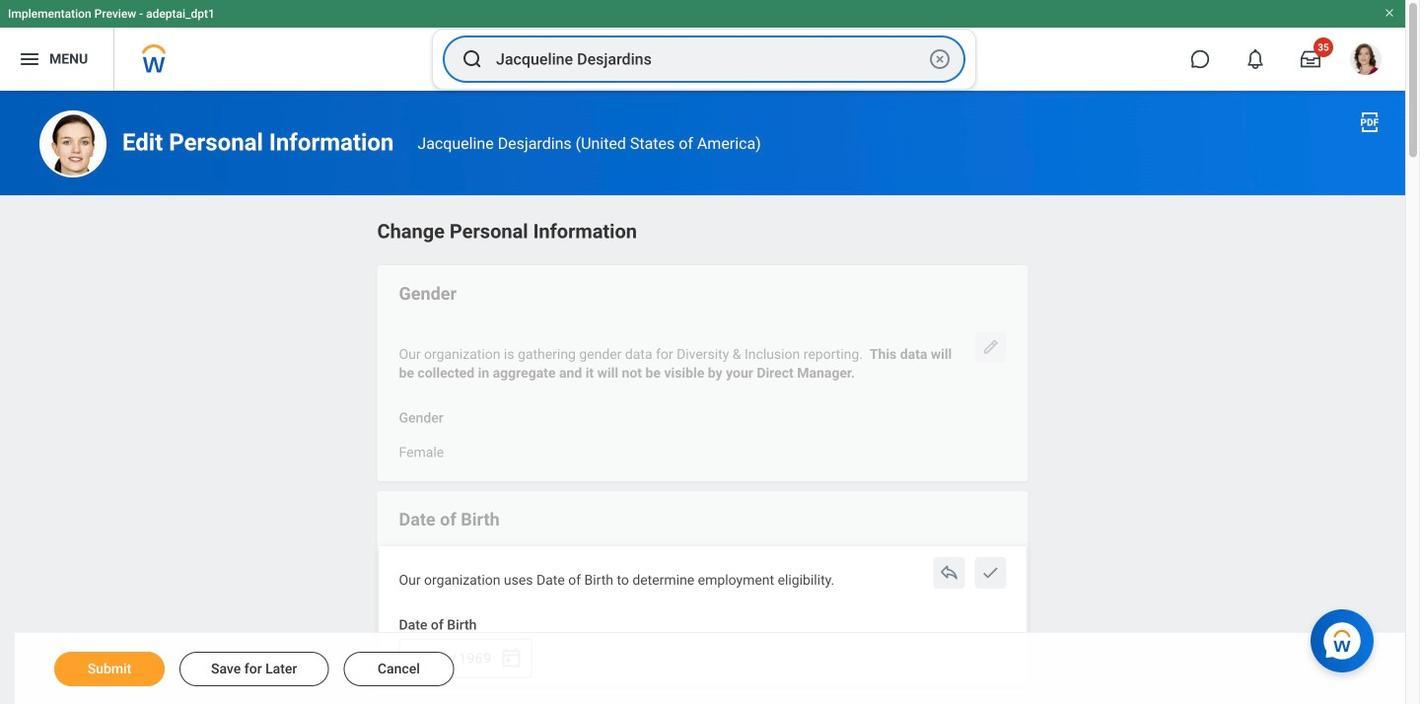 Task type: vqa. For each thing, say whether or not it's contained in the screenshot.
Contact link
no



Task type: describe. For each thing, give the bounding box(es) containing it.
jacqueline desjardins (united states of america) element
[[418, 134, 762, 153]]

profile logan mcneil image
[[1351, 43, 1382, 79]]

employee's photo (jacqueline desjardins) image
[[39, 111, 107, 178]]

check image
[[981, 563, 1001, 583]]

Search Workday  search field
[[496, 37, 925, 81]]

close environment banner image
[[1384, 7, 1396, 19]]

undo l image
[[940, 563, 960, 583]]

edit image
[[981, 337, 1001, 357]]

x circle image
[[929, 47, 952, 71]]

calendar image
[[500, 647, 523, 670]]

view printable version (pdf) image
[[1359, 111, 1382, 134]]



Task type: locate. For each thing, give the bounding box(es) containing it.
group
[[399, 639, 532, 678]]

search image
[[461, 47, 484, 71]]

region
[[377, 216, 1029, 705]]

inbox large image
[[1302, 49, 1321, 69]]

action bar region
[[15, 633, 1406, 705]]

banner
[[0, 0, 1406, 91]]

notifications large image
[[1246, 49, 1266, 69]]

main content
[[0, 91, 1406, 705]]

None text field
[[399, 432, 444, 467]]

justify image
[[18, 47, 41, 71]]

None search field
[[432, 29, 977, 90]]



